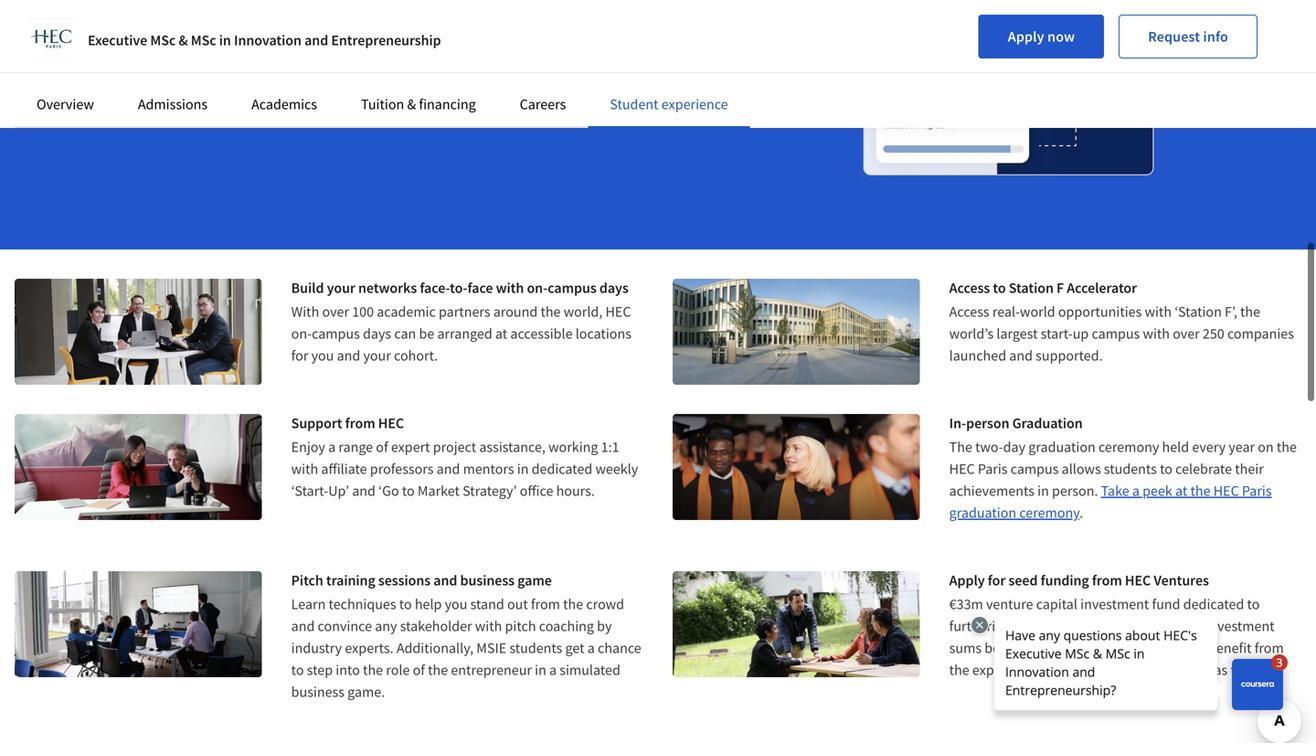Task type: vqa. For each thing, say whether or not it's contained in the screenshot.
Notes & Highlights link
no



Task type: describe. For each thing, give the bounding box(es) containing it.
and down €200k
[[1040, 661, 1063, 680]]

careers link
[[520, 95, 566, 113]]

2 - from the left
[[1110, 661, 1115, 680]]

to-
[[450, 279, 468, 297]]

hec inside support from hec enjoy a range of expert project assistance, working 1:1 with affiliate professors and mentors in dedicated weekly 'start-up' and 'go to market strategy' office hours.
[[378, 414, 404, 433]]

coaching
[[539, 617, 594, 636]]

hec inside build your networks face-to-face with on-campus days with over 100 academic partners around the world, hec on-campus days can be arranged at accessible locations for you and your cohort.
[[606, 303, 632, 321]]

and left 'go
[[352, 482, 376, 500]]

real-
[[993, 303, 1021, 321]]

.
[[1080, 504, 1084, 522]]

with inside build your networks face-to-face with on-campus days with over 100 academic partners around the world, hec on-campus days can be arranged at accessible locations for you and your cohort.
[[496, 279, 524, 297]]

admissions
[[138, 95, 208, 113]]

in inside the two-day graduation ceremony held every year on the hec paris campus allows students to celebrate their achievements in person.
[[1038, 482, 1050, 500]]

you inside pitch training sessions and business game learn techniques to help you stand out from the crowd and convince any stakeholder with pitch coaching by industry experts. additionally, msie students get a chance to step into the role of the entrepreneur in a simulated business game.
[[445, 595, 468, 614]]

game
[[518, 572, 552, 590]]

1 vertical spatial investment
[[1207, 617, 1276, 636]]

msie
[[477, 639, 507, 658]]

0 horizontal spatial days
[[363, 325, 392, 343]]

the down experts.
[[363, 661, 383, 680]]

get
[[566, 639, 585, 658]]

we're
[[15, 53, 49, 71]]

from up offer.
[[1255, 639, 1285, 658]]

a inside take a peek at the hec paris graduation ceremony
[[1133, 482, 1140, 500]]

build your networks face-to-face with on-campus days with over 100 academic partners around the world, hec on-campus days can be arranged at accessible locations for you and your cohort.
[[291, 279, 632, 365]]

now!
[[582, 53, 613, 71]]

sums
[[950, 639, 982, 658]]

the up coaching
[[564, 595, 584, 614]]

allows
[[1062, 460, 1102, 478]]

world's
[[950, 325, 994, 343]]

to inside support from hec enjoy a range of expert project assistance, working 1:1 with affiliate professors and mentors in dedicated weekly 'start-up' and 'go to market strategy' office hours.
[[402, 482, 415, 500]]

crowd
[[587, 595, 625, 614]]

any
[[375, 617, 397, 636]]

enterprises.
[[1101, 617, 1173, 636]]

entrepreneur
[[451, 661, 532, 680]]

0 vertical spatial now
[[1048, 27, 1076, 46]]

and up help
[[434, 572, 458, 590]]

executive
[[88, 31, 147, 49]]

support
[[291, 414, 343, 433]]

about
[[318, 53, 354, 71]]

sessions
[[379, 572, 431, 590]]

expertise
[[973, 661, 1029, 680]]

paris inside take a peek at the hec paris graduation ceremony
[[1243, 482, 1273, 500]]

€1.5m
[[1107, 639, 1145, 658]]

out
[[508, 595, 528, 614]]

supported.
[[1036, 347, 1103, 365]]

of inside support from hec enjoy a range of expert project assistance, working 1:1 with affiliate professors and mentors in dedicated weekly 'start-up' and 'go to market strategy' office hours.
[[376, 438, 388, 456]]

at inside take a peek at the hec paris graduation ceremony
[[1176, 482, 1188, 500]]

between
[[985, 639, 1038, 658]]

the inside build your networks face-to-face with on-campus days with over 100 academic partners around the world, hec on-campus days can be arranged at accessible locations for you and your cohort.
[[541, 303, 561, 321]]

careers
[[520, 95, 566, 113]]

start-
[[1041, 325, 1073, 343]]

academic
[[377, 303, 436, 321]]

1 vertical spatial &
[[407, 95, 416, 113]]

student
[[610, 95, 659, 113]]

and inside build your networks face-to-face with on-campus days with over 100 academic partners around the world, hec on-campus days can be arranged at accessible locations for you and your cohort.
[[337, 347, 361, 365]]

0 horizontal spatial business
[[291, 683, 345, 701]]

innovation
[[234, 31, 302, 49]]

request info
[[1149, 27, 1229, 46]]

0 horizontal spatial on-
[[291, 325, 312, 343]]

financing
[[419, 95, 476, 113]]

learn
[[291, 595, 326, 614]]

the inside the two-day graduation ceremony held every year on the hec paris campus allows students to celebrate their achievements in person.
[[1278, 438, 1298, 456]]

funding
[[1041, 572, 1090, 590]]

and down "learn"
[[291, 617, 315, 636]]

campus inside the two-day graduation ceremony held every year on the hec paris campus allows students to celebrate their achievements in person.
[[1011, 460, 1059, 478]]

'go
[[379, 482, 399, 500]]

market
[[418, 482, 460, 500]]

stand
[[471, 595, 505, 614]]

1 horizontal spatial your
[[364, 347, 391, 365]]

range
[[339, 438, 373, 456]]

experience
[[662, 95, 729, 113]]

hec inside the two-day graduation ceremony held every year on the hec paris campus allows students to celebrate their achievements in person.
[[950, 460, 976, 478]]

partners
[[439, 303, 491, 321]]

step
[[307, 661, 333, 680]]

apply now button
[[979, 15, 1105, 59]]

with inside build your networks face-to-face with on-campus days with over 100 academic partners around the world, hec on-campus days can be arranged at accessible locations for you and your cohort.
[[291, 303, 319, 321]]

the inside take a peek at the hec paris graduation ceremony
[[1191, 482, 1211, 500]]

of inside pitch training sessions and business game learn techniques to help you stand out from the crowd and convince any stakeholder with pitch coaching by industry experts. additionally, msie students get a chance to step into the role of the entrepreneur in a simulated business game.
[[413, 661, 425, 680]]

in inside pitch training sessions and business game learn techniques to help you stand out from the crowd and convince any stakeholder with pitch coaching by industry experts. additionally, msie students get a chance to step into the role of the entrepreneur in a simulated business game.
[[535, 661, 547, 680]]

expert
[[391, 438, 430, 456]]

with inside apply for seed funding from hec ventures €33m venture capital investment fund dedicated to furthering hec graduate enterprises. with investment sums between €200k and €1.5m available, benefit from the expertise - and capital - that hec paris has to offer.
[[1176, 617, 1204, 636]]

overview
[[37, 95, 94, 113]]

take a peek at the hec paris graduation ceremony
[[950, 482, 1273, 522]]

from inside pitch training sessions and business game learn techniques to help you stand out from the crowd and convince any stakeholder with pitch coaching by industry experts. additionally, msie students get a chance to step into the role of the entrepreneur in a simulated business game.
[[531, 595, 561, 614]]

embedded module image image
[[736, 0, 1203, 206]]

2 msc from the left
[[191, 31, 216, 49]]

students inside pitch training sessions and business game learn techniques to help you stand out from the crowd and convince any stakeholder with pitch coaching by industry experts. additionally, msie students get a chance to step into the role of the entrepreneur in a simulated business game.
[[510, 639, 563, 658]]

and up we're glad that you're interested in learning more about this degree's admissions. get started now! on the top of the page
[[305, 31, 329, 49]]

cohort.
[[394, 347, 438, 365]]

the two-day graduation ceremony held every year on the hec paris campus allows students to celebrate their achievements in person.
[[950, 438, 1298, 500]]

you inside build your networks face-to-face with on-campus days with over 100 academic partners around the world, hec on-campus days can be arranged at accessible locations for you and your cohort.
[[311, 347, 334, 365]]

€200k
[[1041, 639, 1078, 658]]

students inside the two-day graduation ceremony held every year on the hec paris campus allows students to celebrate their achievements in person.
[[1105, 460, 1158, 478]]

in up learning in the left top of the page
[[219, 31, 231, 49]]

training
[[326, 572, 376, 590]]

entrepreneurship
[[331, 31, 441, 49]]

from inside support from hec enjoy a range of expert project assistance, working 1:1 with affiliate professors and mentors in dedicated weekly 'start-up' and 'go to market strategy' office hours.
[[345, 414, 376, 433]]

mentors
[[463, 460, 515, 478]]

f',
[[1226, 303, 1238, 321]]

tuition
[[361, 95, 404, 113]]

0 vertical spatial business
[[461, 572, 515, 590]]

degree's
[[383, 53, 434, 71]]

dedicated inside apply for seed funding from hec ventures €33m venture capital investment fund dedicated to furthering hec graduate enterprises. with investment sums between €200k and €1.5m available, benefit from the expertise - and capital - that hec paris has to offer.
[[1184, 595, 1245, 614]]

take
[[1102, 482, 1130, 500]]

100
[[352, 303, 374, 321]]

a left the simulated
[[550, 661, 557, 680]]

peek
[[1143, 482, 1173, 500]]

f
[[1057, 279, 1065, 297]]

accessible
[[511, 325, 573, 343]]

in left learning in the left top of the page
[[215, 53, 227, 71]]

pitch
[[291, 572, 324, 590]]

we're glad that you're interested in learning more about this degree's admissions. get started now!
[[15, 53, 613, 71]]

simulated
[[560, 661, 621, 680]]

in-
[[950, 414, 967, 433]]

1 msc from the left
[[150, 31, 176, 49]]

game.
[[348, 683, 385, 701]]

pitch training sessions and business game learn techniques to help you stand out from the crowd and convince any stakeholder with pitch coaching by industry experts. additionally, msie students get a chance to step into the role of the entrepreneur in a simulated business game.
[[291, 572, 642, 701]]

venture
[[987, 595, 1034, 614]]

graduation
[[1013, 414, 1083, 433]]

pitch
[[505, 617, 536, 636]]



Task type: locate. For each thing, give the bounding box(es) containing it.
you up support
[[311, 347, 334, 365]]

a right enjoy
[[328, 438, 336, 456]]

- down €1.5m
[[1110, 661, 1115, 680]]

furthering
[[950, 617, 1011, 636]]

2 horizontal spatial paris
[[1243, 482, 1273, 500]]

1 horizontal spatial over
[[1174, 325, 1201, 343]]

ventures
[[1155, 572, 1210, 590]]

0 horizontal spatial dedicated
[[532, 460, 593, 478]]

1 vertical spatial students
[[510, 639, 563, 658]]

hec down available,
[[1146, 661, 1171, 680]]

0 vertical spatial with
[[291, 303, 319, 321]]

request info now
[[15, 107, 126, 126]]

paris inside apply for seed funding from hec ventures €33m venture capital investment fund dedicated to furthering hec graduate enterprises. with investment sums between €200k and €1.5m available, benefit from the expertise - and capital - that hec paris has to offer.
[[1174, 661, 1204, 680]]

graduation down the achievements
[[950, 504, 1017, 522]]

for inside build your networks face-to-face with on-campus days with over 100 academic partners around the world, hec on-campus days can be arranged at accessible locations for you and your cohort.
[[291, 347, 309, 365]]

capital down funding
[[1037, 595, 1078, 614]]

enjoy
[[291, 438, 325, 456]]

investment up enterprises.
[[1081, 595, 1150, 614]]

1 - from the left
[[1032, 661, 1037, 680]]

1 horizontal spatial paris
[[1174, 661, 1204, 680]]

days up world,
[[600, 279, 629, 297]]

access
[[950, 279, 991, 297], [950, 303, 990, 321]]

over
[[322, 303, 349, 321], [1174, 325, 1201, 343]]

1 horizontal spatial request
[[1149, 27, 1201, 46]]

1 horizontal spatial apply
[[1009, 27, 1045, 46]]

in-person graduation
[[950, 414, 1083, 433]]

from up range
[[345, 414, 376, 433]]

of right role
[[413, 661, 425, 680]]

request for request info
[[1149, 27, 1201, 46]]

0 vertical spatial ceremony
[[1099, 438, 1160, 456]]

0 vertical spatial you
[[311, 347, 334, 365]]

hours.
[[557, 482, 595, 500]]

1 horizontal spatial msc
[[191, 31, 216, 49]]

1:1
[[601, 438, 620, 456]]

a
[[328, 438, 336, 456], [1133, 482, 1140, 500], [588, 639, 595, 658], [550, 661, 557, 680]]

1 access from the top
[[950, 279, 991, 297]]

& up interested
[[179, 31, 188, 49]]

graduate
[[1043, 617, 1098, 636]]

and down the project
[[437, 460, 460, 478]]

investment up benefit
[[1207, 617, 1276, 636]]

over left 100
[[322, 303, 349, 321]]

0 vertical spatial on-
[[527, 279, 548, 297]]

of
[[376, 438, 388, 456], [413, 661, 425, 680]]

0 vertical spatial over
[[322, 303, 349, 321]]

hec up "expert"
[[378, 414, 404, 433]]

ceremony
[[1099, 438, 1160, 456], [1020, 504, 1080, 522]]

station
[[1009, 279, 1054, 297]]

0 vertical spatial at
[[496, 325, 508, 343]]

techniques
[[329, 595, 397, 614]]

ceremony up take
[[1099, 438, 1160, 456]]

business up the stand
[[461, 572, 515, 590]]

celebrate
[[1176, 460, 1233, 478]]

1 vertical spatial business
[[291, 683, 345, 701]]

graduation down graduation
[[1029, 438, 1096, 456]]

1 horizontal spatial now
[[1048, 27, 1076, 46]]

0 horizontal spatial you
[[311, 347, 334, 365]]

hec paris logo image
[[29, 18, 73, 62]]

to inside access to station f accelerator access real-world opportunities with 'station f', the world's largest start-up campus with over 250 companies launched and supported.
[[994, 279, 1007, 297]]

0 horizontal spatial your
[[327, 279, 356, 297]]

2 vertical spatial paris
[[1174, 661, 1204, 680]]

& right tuition
[[407, 95, 416, 113]]

achievements
[[950, 482, 1035, 500]]

1 vertical spatial you
[[445, 595, 468, 614]]

started
[[536, 53, 580, 71]]

with left 250
[[1144, 325, 1171, 343]]

you
[[311, 347, 334, 365], [445, 595, 468, 614]]

paris up the achievements
[[978, 460, 1008, 478]]

chance
[[598, 639, 642, 658]]

to right the has on the right bottom of page
[[1231, 661, 1244, 680]]

a inside support from hec enjoy a range of expert project assistance, working 1:1 with affiliate professors and mentors in dedicated weekly 'start-up' and 'go to market strategy' office hours.
[[328, 438, 336, 456]]

1 horizontal spatial at
[[1176, 482, 1188, 500]]

request inside button
[[15, 107, 67, 126]]

offer.
[[1247, 661, 1278, 680]]

campus down opportunities
[[1092, 325, 1141, 343]]

1 vertical spatial ceremony
[[1020, 504, 1080, 522]]

1 horizontal spatial that
[[1118, 661, 1143, 680]]

0 vertical spatial your
[[327, 279, 356, 297]]

world
[[1021, 303, 1056, 321]]

to left step on the left of page
[[291, 661, 304, 680]]

0 horizontal spatial msc
[[150, 31, 176, 49]]

convince
[[318, 617, 372, 636]]

additionally,
[[397, 639, 474, 658]]

and down graduate
[[1081, 639, 1104, 658]]

dedicated down the working
[[532, 460, 593, 478]]

0 vertical spatial for
[[291, 347, 309, 365]]

a right get
[[588, 639, 595, 658]]

business
[[461, 572, 515, 590], [291, 683, 345, 701]]

opportunities
[[1059, 303, 1143, 321]]

apply for apply for seed funding from hec ventures €33m venture capital investment fund dedicated to furthering hec graduate enterprises. with investment sums between €200k and €1.5m available, benefit from the expertise - and capital - that hec paris has to offer.
[[950, 572, 986, 590]]

that inside apply for seed funding from hec ventures €33m venture capital investment fund dedicated to furthering hec graduate enterprises. with investment sums between €200k and €1.5m available, benefit from the expertise - and capital - that hec paris has to offer.
[[1118, 661, 1143, 680]]

for left seed
[[988, 572, 1006, 590]]

ceremony down person.
[[1020, 504, 1080, 522]]

0 horizontal spatial &
[[179, 31, 188, 49]]

to left help
[[399, 595, 412, 614]]

with down enjoy
[[291, 460, 318, 478]]

1 horizontal spatial days
[[600, 279, 629, 297]]

1 horizontal spatial investment
[[1207, 617, 1276, 636]]

at down the around
[[496, 325, 508, 343]]

1 vertical spatial your
[[364, 347, 391, 365]]

learning
[[230, 53, 280, 71]]

1 horizontal spatial with
[[1176, 617, 1204, 636]]

arranged
[[438, 325, 493, 343]]

largest
[[997, 325, 1038, 343]]

1 vertical spatial days
[[363, 325, 392, 343]]

build
[[291, 279, 324, 297]]

tuition & financing link
[[361, 95, 476, 113]]

1 horizontal spatial students
[[1105, 460, 1158, 478]]

1 vertical spatial capital
[[1066, 661, 1107, 680]]

to up peek
[[1161, 460, 1173, 478]]

of right range
[[376, 438, 388, 456]]

ceremony inside the two-day graduation ceremony held every year on the hec paris campus allows students to celebrate their achievements in person.
[[1099, 438, 1160, 456]]

campus up world,
[[548, 279, 597, 297]]

0 vertical spatial info
[[1204, 27, 1229, 46]]

€33m
[[950, 595, 984, 614]]

- down between
[[1032, 661, 1037, 680]]

industry
[[291, 639, 342, 658]]

0 horizontal spatial graduation
[[950, 504, 1017, 522]]

companies
[[1228, 325, 1295, 343]]

students up take
[[1105, 460, 1158, 478]]

every
[[1193, 438, 1227, 456]]

with down build
[[291, 303, 319, 321]]

with left 'station
[[1146, 303, 1173, 321]]

0 horizontal spatial -
[[1032, 661, 1037, 680]]

the inside access to station f accelerator access real-world opportunities with 'station f', the world's largest start-up campus with over 250 companies launched and supported.
[[1241, 303, 1261, 321]]

0 vertical spatial graduation
[[1029, 438, 1096, 456]]

to up real-
[[994, 279, 1007, 297]]

the down additionally,
[[428, 661, 448, 680]]

by
[[597, 617, 612, 636]]

interested
[[151, 53, 212, 71]]

hec up between
[[1014, 617, 1040, 636]]

their
[[1236, 460, 1265, 478]]

1 horizontal spatial of
[[413, 661, 425, 680]]

to
[[994, 279, 1007, 297], [1161, 460, 1173, 478], [402, 482, 415, 500], [399, 595, 412, 614], [1248, 595, 1261, 614], [291, 661, 304, 680], [1231, 661, 1244, 680]]

face
[[468, 279, 493, 297]]

0 vertical spatial investment
[[1081, 595, 1150, 614]]

in down pitch
[[535, 661, 547, 680]]

dedicated down ventures
[[1184, 595, 1245, 614]]

1 horizontal spatial ceremony
[[1099, 438, 1160, 456]]

1 vertical spatial graduation
[[950, 504, 1017, 522]]

days down 100
[[363, 325, 392, 343]]

in left person.
[[1038, 482, 1050, 500]]

capital down €200k
[[1066, 661, 1107, 680]]

with
[[291, 303, 319, 321], [1176, 617, 1204, 636]]

request inside button
[[1149, 27, 1201, 46]]

with inside support from hec enjoy a range of expert project assistance, working 1:1 with affiliate professors and mentors in dedicated weekly 'start-up' and 'go to market strategy' office hours.
[[291, 460, 318, 478]]

campus inside access to station f accelerator access real-world opportunities with 'station f', the world's largest start-up campus with over 250 companies launched and supported.
[[1092, 325, 1141, 343]]

1 horizontal spatial on-
[[527, 279, 548, 297]]

1 vertical spatial info
[[70, 107, 95, 126]]

info for request info now
[[70, 107, 95, 126]]

the right on
[[1278, 438, 1298, 456]]

graduation inside the two-day graduation ceremony held every year on the hec paris campus allows students to celebrate their achievements in person.
[[1029, 438, 1096, 456]]

hec down celebrate
[[1214, 482, 1240, 500]]

1 vertical spatial access
[[950, 303, 990, 321]]

1 vertical spatial apply
[[950, 572, 986, 590]]

'station
[[1175, 303, 1223, 321]]

0 vertical spatial students
[[1105, 460, 1158, 478]]

over inside access to station f accelerator access real-world opportunities with 'station f', the world's largest start-up campus with over 250 companies launched and supported.
[[1174, 325, 1201, 343]]

0 vertical spatial days
[[600, 279, 629, 297]]

0 vertical spatial that
[[81, 53, 106, 71]]

0 horizontal spatial paris
[[978, 460, 1008, 478]]

to up benefit
[[1248, 595, 1261, 614]]

you're
[[109, 53, 148, 71]]

hec up locations
[[606, 303, 632, 321]]

the down sums
[[950, 661, 970, 680]]

apply inside button
[[1009, 27, 1045, 46]]

world,
[[564, 303, 603, 321]]

role
[[386, 661, 410, 680]]

1 vertical spatial of
[[413, 661, 425, 680]]

0 vertical spatial &
[[179, 31, 188, 49]]

paris
[[978, 460, 1008, 478], [1243, 482, 1273, 500], [1174, 661, 1204, 680]]

this
[[357, 53, 380, 71]]

paris down their on the bottom right of the page
[[1243, 482, 1273, 500]]

campus down 100
[[312, 325, 360, 343]]

campus
[[548, 279, 597, 297], [312, 325, 360, 343], [1092, 325, 1141, 343], [1011, 460, 1059, 478]]

the down celebrate
[[1191, 482, 1211, 500]]

on- down build
[[291, 325, 312, 343]]

1 vertical spatial request
[[15, 107, 67, 126]]

0 horizontal spatial now
[[98, 107, 126, 126]]

from right funding
[[1093, 572, 1123, 590]]

0 horizontal spatial investment
[[1081, 595, 1150, 614]]

request info button
[[1120, 15, 1258, 59]]

0 horizontal spatial that
[[81, 53, 106, 71]]

1 vertical spatial now
[[98, 107, 126, 126]]

dedicated inside support from hec enjoy a range of expert project assistance, working 1:1 with affiliate professors and mentors in dedicated weekly 'start-up' and 'go to market strategy' office hours.
[[532, 460, 593, 478]]

at inside build your networks face-to-face with on-campus days with over 100 academic partners around the world, hec on-campus days can be arranged at accessible locations for you and your cohort.
[[496, 325, 508, 343]]

-
[[1032, 661, 1037, 680], [1110, 661, 1115, 680]]

info inside request info now button
[[70, 107, 95, 126]]

the inside apply for seed funding from hec ventures €33m venture capital investment fund dedicated to furthering hec graduate enterprises. with investment sums between €200k and €1.5m available, benefit from the expertise - and capital - that hec paris has to offer.
[[950, 661, 970, 680]]

2 access from the top
[[950, 303, 990, 321]]

with up the around
[[496, 279, 524, 297]]

and down largest
[[1010, 347, 1033, 365]]

with inside pitch training sessions and business game learn techniques to help you stand out from the crowd and convince any stakeholder with pitch coaching by industry experts. additionally, msie students get a chance to step into the role of the entrepreneur in a simulated business game.
[[475, 617, 502, 636]]

on
[[1259, 438, 1275, 456]]

and down 100
[[337, 347, 361, 365]]

0 horizontal spatial of
[[376, 438, 388, 456]]

1 vertical spatial with
[[1176, 617, 1204, 636]]

in inside support from hec enjoy a range of expert project assistance, working 1:1 with affiliate professors and mentors in dedicated weekly 'start-up' and 'go to market strategy' office hours.
[[517, 460, 529, 478]]

take a peek at the hec paris graduation ceremony link
[[950, 482, 1273, 522]]

up'
[[329, 482, 349, 500]]

in down assistance,
[[517, 460, 529, 478]]

can
[[394, 325, 416, 343]]

apply inside apply for seed funding from hec ventures €33m venture capital investment fund dedicated to furthering hec graduate enterprises. with investment sums between €200k and €1.5m available, benefit from the expertise - and capital - that hec paris has to offer.
[[950, 572, 986, 590]]

1 vertical spatial on-
[[291, 325, 312, 343]]

campus down day
[[1011, 460, 1059, 478]]

for inside apply for seed funding from hec ventures €33m venture capital investment fund dedicated to furthering hec graduate enterprises. with investment sums between €200k and €1.5m available, benefit from the expertise - and capital - that hec paris has to offer.
[[988, 572, 1006, 590]]

paris inside the two-day graduation ceremony held every year on the hec paris campus allows students to celebrate their achievements in person.
[[978, 460, 1008, 478]]

0 horizontal spatial request
[[15, 107, 67, 126]]

in
[[219, 31, 231, 49], [215, 53, 227, 71], [517, 460, 529, 478], [1038, 482, 1050, 500], [535, 661, 547, 680]]

for down build
[[291, 347, 309, 365]]

&
[[179, 31, 188, 49], [407, 95, 416, 113]]

on- up the around
[[527, 279, 548, 297]]

that right glad
[[81, 53, 106, 71]]

that down €1.5m
[[1118, 661, 1143, 680]]

1 horizontal spatial for
[[988, 572, 1006, 590]]

0 vertical spatial of
[[376, 438, 388, 456]]

ceremony inside take a peek at the hec paris graduation ceremony
[[1020, 504, 1080, 522]]

graduation inside take a peek at the hec paris graduation ceremony
[[950, 504, 1017, 522]]

0 horizontal spatial with
[[291, 303, 319, 321]]

over inside build your networks face-to-face with on-campus days with over 100 academic partners around the world, hec on-campus days can be arranged at accessible locations for you and your cohort.
[[322, 303, 349, 321]]

your up 100
[[327, 279, 356, 297]]

1 horizontal spatial dedicated
[[1184, 595, 1245, 614]]

executive msc & msc in innovation and entrepreneurship
[[88, 31, 441, 49]]

at right peek
[[1176, 482, 1188, 500]]

1 vertical spatial that
[[1118, 661, 1143, 680]]

0 horizontal spatial for
[[291, 347, 309, 365]]

to right 'go
[[402, 482, 415, 500]]

face-
[[420, 279, 450, 297]]

hec down 'the' in the bottom right of the page
[[950, 460, 976, 478]]

the up accessible
[[541, 303, 561, 321]]

0 horizontal spatial info
[[70, 107, 95, 126]]

affiliate
[[321, 460, 367, 478]]

a right take
[[1133, 482, 1140, 500]]

you right help
[[445, 595, 468, 614]]

apply for apply now
[[1009, 27, 1045, 46]]

academics
[[252, 95, 317, 113]]

info inside request info button
[[1204, 27, 1229, 46]]

0 horizontal spatial students
[[510, 639, 563, 658]]

1 horizontal spatial info
[[1204, 27, 1229, 46]]

0 vertical spatial access
[[950, 279, 991, 297]]

1 horizontal spatial -
[[1110, 661, 1115, 680]]

1 vertical spatial over
[[1174, 325, 1201, 343]]

1 horizontal spatial &
[[407, 95, 416, 113]]

your left cohort. in the left top of the page
[[364, 347, 391, 365]]

1 vertical spatial for
[[988, 572, 1006, 590]]

0 horizontal spatial at
[[496, 325, 508, 343]]

and inside access to station f accelerator access real-world opportunities with 'station f', the world's largest start-up campus with over 250 companies launched and supported.
[[1010, 347, 1033, 365]]

0 vertical spatial dedicated
[[532, 460, 593, 478]]

launched
[[950, 347, 1007, 365]]

request for request info now
[[15, 107, 67, 126]]

hec left ventures
[[1126, 572, 1152, 590]]

with down the stand
[[475, 617, 502, 636]]

investment
[[1081, 595, 1150, 614], [1207, 617, 1276, 636]]

students
[[1105, 460, 1158, 478], [510, 639, 563, 658]]

0 horizontal spatial over
[[322, 303, 349, 321]]

students down pitch
[[510, 639, 563, 658]]

1 horizontal spatial business
[[461, 572, 515, 590]]

1 vertical spatial paris
[[1243, 482, 1273, 500]]

over down 'station
[[1174, 325, 1201, 343]]

the right f',
[[1241, 303, 1261, 321]]

student experience link
[[610, 95, 729, 113]]

days
[[600, 279, 629, 297], [363, 325, 392, 343]]

paris down available,
[[1174, 661, 1204, 680]]

0 horizontal spatial apply
[[950, 572, 986, 590]]

tuition & financing
[[361, 95, 476, 113]]

hec inside take a peek at the hec paris graduation ceremony
[[1214, 482, 1240, 500]]

0 vertical spatial paris
[[978, 460, 1008, 478]]

0 horizontal spatial ceremony
[[1020, 504, 1080, 522]]

business down step on the left of page
[[291, 683, 345, 701]]

1 vertical spatial dedicated
[[1184, 595, 1245, 614]]

academics link
[[252, 95, 317, 113]]

student experience
[[610, 95, 729, 113]]

glad
[[52, 53, 78, 71]]

two-
[[976, 438, 1004, 456]]

with up available,
[[1176, 617, 1204, 636]]

0 vertical spatial apply
[[1009, 27, 1045, 46]]

from down the game
[[531, 595, 561, 614]]

1 vertical spatial at
[[1176, 482, 1188, 500]]

1 horizontal spatial graduation
[[1029, 438, 1096, 456]]

to inside the two-day graduation ceremony held every year on the hec paris campus allows students to celebrate their achievements in person.
[[1161, 460, 1173, 478]]

0 vertical spatial capital
[[1037, 595, 1078, 614]]

0 vertical spatial request
[[1149, 27, 1201, 46]]

1 horizontal spatial you
[[445, 595, 468, 614]]

apply for seed funding from hec ventures €33m venture capital investment fund dedicated to furthering hec graduate enterprises. with investment sums between €200k and €1.5m available, benefit from the expertise - and capital - that hec paris has to offer.
[[950, 572, 1285, 680]]

info for request info
[[1204, 27, 1229, 46]]

available,
[[1147, 639, 1206, 658]]



